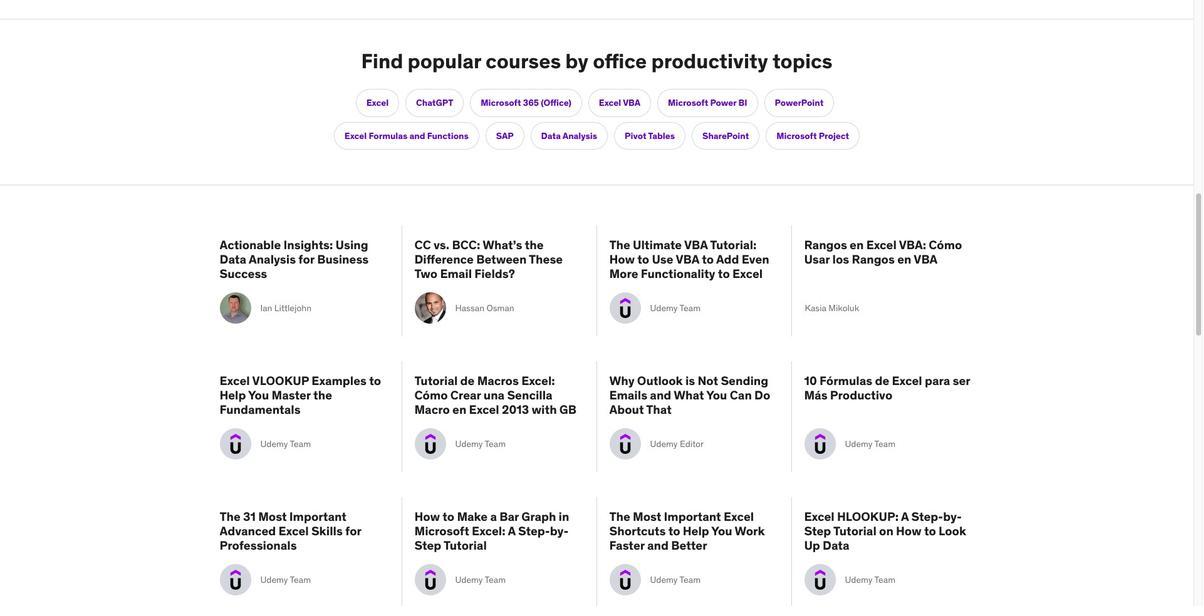 Task type: vqa. For each thing, say whether or not it's contained in the screenshot.


Task type: locate. For each thing, give the bounding box(es) containing it.
udemy team for for
[[260, 575, 311, 586]]

1 horizontal spatial data
[[541, 130, 561, 141]]

udemy down excel hlookup: a step-by- step tutorial on how to look up data
[[845, 575, 873, 586]]

help inside the most important excel shortcuts to help you work faster and better
[[683, 524, 709, 539]]

udemy down fundamentals at the left bottom of the page
[[260, 439, 288, 450]]

important inside the 31 most important advanced excel skills for professionals
[[289, 510, 347, 525]]

most inside the 31 most important advanced excel skills for professionals
[[258, 510, 287, 525]]

udemy team down the functionality
[[650, 303, 701, 314]]

udemy for what
[[650, 439, 678, 450]]

udemy team down fundamentals at the left bottom of the page
[[260, 439, 311, 450]]

and inside the most important excel shortcuts to help you work faster and better
[[647, 538, 669, 553]]

you inside the most important excel shortcuts to help you work faster and better
[[711, 524, 732, 539]]

step inside how to make a bar graph in microsoft excel: a step-by- step tutorial
[[415, 538, 441, 553]]

two
[[415, 266, 438, 281]]

a
[[490, 510, 497, 525]]

udemy down productivo
[[845, 439, 873, 450]]

how inside the ultimate vba tutorial: how to use vba to add even more functionality to excel
[[609, 252, 635, 267]]

0 vertical spatial analysis
[[563, 130, 597, 141]]

find popular courses by office productivity topics
[[361, 48, 833, 74]]

1 horizontal spatial most
[[633, 510, 661, 525]]

powerpoint link
[[764, 89, 834, 117]]

you left work
[[711, 524, 732, 539]]

the up more
[[609, 238, 630, 253]]

for right skills
[[345, 524, 361, 539]]

using
[[336, 238, 368, 253]]

to
[[637, 252, 649, 267], [702, 252, 714, 267], [718, 266, 730, 281], [369, 374, 381, 389], [443, 510, 454, 525], [668, 524, 680, 539], [924, 524, 936, 539]]

to left add at the right
[[702, 252, 714, 267]]

and right faster
[[647, 538, 669, 553]]

step inside excel hlookup: a step-by- step tutorial on how to look up data
[[804, 524, 831, 539]]

1 horizontal spatial rangos
[[852, 252, 895, 267]]

usar
[[804, 252, 830, 267]]

1 de from the left
[[460, 374, 475, 389]]

the right 'what's'
[[525, 238, 544, 253]]

the left 31
[[220, 510, 241, 525]]

0 horizontal spatial by-
[[550, 524, 569, 539]]

1 horizontal spatial important
[[664, 510, 721, 525]]

the inside the ultimate vba tutorial: how to use vba to add even more functionality to excel
[[609, 238, 630, 253]]

to left look
[[924, 524, 936, 539]]

1 vertical spatial cómo
[[415, 388, 448, 403]]

how left make
[[415, 510, 440, 525]]

help
[[220, 388, 246, 403], [683, 524, 709, 539]]

analysis inside actionable insights: using data analysis for business success
[[249, 252, 296, 267]]

1 horizontal spatial a
[[901, 510, 909, 525]]

1 horizontal spatial for
[[345, 524, 361, 539]]

2 vertical spatial data
[[823, 538, 849, 553]]

en
[[850, 238, 864, 253], [897, 252, 911, 267], [452, 402, 466, 417]]

excel
[[366, 97, 389, 108], [599, 97, 621, 108], [345, 130, 367, 141], [866, 238, 897, 253], [733, 266, 763, 281], [220, 374, 250, 389], [892, 374, 922, 389], [469, 402, 499, 417], [724, 510, 754, 525], [804, 510, 835, 525], [279, 524, 309, 539]]

udemy team
[[650, 303, 701, 314], [260, 439, 311, 450], [455, 439, 506, 450], [845, 439, 896, 450], [260, 575, 311, 586], [455, 575, 506, 586], [650, 575, 701, 586], [845, 575, 896, 586]]

1 horizontal spatial cómo
[[929, 238, 962, 253]]

microsoft left a
[[415, 524, 469, 539]]

excel hlookup: a step-by- step tutorial on how to look up data
[[804, 510, 966, 553]]

0 vertical spatial the
[[525, 238, 544, 253]]

0 horizontal spatial help
[[220, 388, 246, 403]]

1 vertical spatial and
[[650, 388, 671, 403]]

the right "master" on the left bottom
[[313, 388, 332, 403]]

2 important from the left
[[664, 510, 721, 525]]

de right fórmulas
[[875, 374, 889, 389]]

the for shortcuts
[[609, 510, 630, 525]]

the inside cc vs. bcc: what's the difference between these two email fields?
[[525, 238, 544, 253]]

udemy down the functionality
[[650, 303, 678, 314]]

the
[[609, 238, 630, 253], [220, 510, 241, 525], [609, 510, 630, 525]]

0 horizontal spatial data
[[220, 252, 246, 267]]

0 horizontal spatial step
[[415, 538, 441, 553]]

0 vertical spatial excel:
[[521, 374, 555, 389]]

vba
[[623, 97, 641, 108], [684, 238, 708, 253], [676, 252, 699, 267], [914, 252, 938, 267]]

step
[[804, 524, 831, 539], [415, 538, 441, 553]]

0 horizontal spatial cómo
[[415, 388, 448, 403]]

shortcuts
[[609, 524, 666, 539]]

popular
[[408, 48, 481, 74]]

you left can at the bottom right of page
[[706, 388, 727, 403]]

functions
[[427, 130, 469, 141]]

udemy team down professionals
[[260, 575, 311, 586]]

1 vertical spatial help
[[683, 524, 709, 539]]

help left work
[[683, 524, 709, 539]]

0 horizontal spatial a
[[508, 524, 516, 539]]

in
[[559, 510, 569, 525]]

1 horizontal spatial step
[[804, 524, 831, 539]]

to left the use
[[637, 252, 649, 267]]

tutorial inside how to make a bar graph in microsoft excel: a step-by- step tutorial
[[444, 538, 487, 553]]

0 vertical spatial help
[[220, 388, 246, 403]]

actionable
[[220, 238, 281, 253]]

you inside excel vlookup examples to help you master the fundamentals
[[248, 388, 269, 403]]

courses
[[486, 48, 561, 74]]

udemy down professionals
[[260, 575, 288, 586]]

0 horizontal spatial excel:
[[472, 524, 505, 539]]

cómo left crear
[[415, 388, 448, 403]]

udemy for you
[[650, 575, 678, 586]]

0 horizontal spatial step-
[[518, 524, 550, 539]]

step- inside how to make a bar graph in microsoft excel: a step-by- step tutorial
[[518, 524, 550, 539]]

1 horizontal spatial the
[[525, 238, 544, 253]]

is
[[685, 374, 695, 389]]

you left "master" on the left bottom
[[248, 388, 269, 403]]

udemy for on
[[845, 575, 873, 586]]

emails
[[609, 388, 647, 403]]

tutorial de macros excel: cómo crear una sencilla macro en excel 2013 with gb link
[[415, 374, 584, 417]]

formulas
[[369, 130, 408, 141]]

0 horizontal spatial en
[[452, 402, 466, 417]]

a right a
[[508, 524, 516, 539]]

team down the 31 most important advanced excel skills for professionals link
[[290, 575, 311, 586]]

0 vertical spatial cómo
[[929, 238, 962, 253]]

cómo inside the tutorial de macros excel: cómo crear una sencilla macro en excel 2013 with gb
[[415, 388, 448, 403]]

udemy for for
[[260, 575, 288, 586]]

1 vertical spatial the
[[313, 388, 332, 403]]

udemy team for productivo
[[845, 439, 896, 450]]

a right on
[[901, 510, 909, 525]]

1 horizontal spatial by-
[[943, 510, 962, 525]]

excel: inside the tutorial de macros excel: cómo crear una sencilla macro en excel 2013 with gb
[[521, 374, 555, 389]]

with
[[532, 402, 557, 417]]

udemy down better
[[650, 575, 678, 586]]

udemy team down productivo
[[845, 439, 896, 450]]

los
[[833, 252, 849, 267]]

udemy team down excel hlookup: a step-by- step tutorial on how to look up data
[[845, 575, 896, 586]]

excel inside excel hlookup: a step-by- step tutorial on how to look up data
[[804, 510, 835, 525]]

en inside the tutorial de macros excel: cómo crear una sencilla macro en excel 2013 with gb
[[452, 402, 466, 417]]

excel:
[[521, 374, 555, 389], [472, 524, 505, 539]]

hassan
[[455, 303, 484, 314]]

vba:
[[899, 238, 926, 253]]

ser
[[953, 374, 970, 389]]

team down the functionality
[[680, 303, 701, 314]]

udemy down crear
[[455, 439, 483, 450]]

team for sencilla
[[485, 439, 506, 450]]

microsoft
[[481, 97, 521, 108], [668, 97, 708, 108], [777, 130, 817, 141], [415, 524, 469, 539]]

to inside excel vlookup examples to help you master the fundamentals
[[369, 374, 381, 389]]

fundamentals
[[220, 402, 301, 417]]

mikoluk
[[829, 303, 859, 314]]

udemy team for the
[[260, 439, 311, 450]]

how inside how to make a bar graph in microsoft excel: a step-by- step tutorial
[[415, 510, 440, 525]]

team down 10 fórmulas de excel para ser más productivo link
[[874, 439, 896, 450]]

de left una on the left
[[460, 374, 475, 389]]

actionable insights: using data analysis for business success
[[220, 238, 369, 281]]

microsoft for microsoft power bi
[[668, 97, 708, 108]]

team for productivo
[[874, 439, 896, 450]]

una
[[484, 388, 505, 403]]

the up faster
[[609, 510, 630, 525]]

and inside why outlook is not sending emails and what you can do about that
[[650, 388, 671, 403]]

1 important from the left
[[289, 510, 347, 525]]

and right formulas
[[410, 130, 425, 141]]

by- inside how to make a bar graph in microsoft excel: a step-by- step tutorial
[[550, 524, 569, 539]]

you inside why outlook is not sending emails and what you can do about that
[[706, 388, 727, 403]]

udemy down how to make a bar graph in microsoft excel: a step-by- step tutorial
[[455, 575, 483, 586]]

step- right on
[[911, 510, 943, 525]]

microsoft left the power
[[668, 97, 708, 108]]

microsoft inside 'link'
[[481, 97, 521, 108]]

rangos
[[804, 238, 847, 253], [852, 252, 895, 267]]

365
[[523, 97, 539, 108]]

to inside how to make a bar graph in microsoft excel: a step-by- step tutorial
[[443, 510, 454, 525]]

1 most from the left
[[258, 510, 287, 525]]

tutorial up macro
[[415, 374, 458, 389]]

2 horizontal spatial data
[[823, 538, 849, 553]]

0 horizontal spatial the
[[313, 388, 332, 403]]

udemy team down how to make a bar graph in microsoft excel: a step-by- step tutorial
[[455, 575, 506, 586]]

1 horizontal spatial help
[[683, 524, 709, 539]]

0 horizontal spatial rangos
[[804, 238, 847, 253]]

tutorial left on
[[833, 524, 877, 539]]

for left 'business'
[[298, 252, 315, 267]]

microsoft project link
[[766, 122, 860, 150]]

to right examples
[[369, 374, 381, 389]]

make
[[457, 510, 488, 525]]

most up faster
[[633, 510, 661, 525]]

skills
[[311, 524, 343, 539]]

sending
[[721, 374, 768, 389]]

kasia mikoluk
[[805, 303, 859, 314]]

the inside the 31 most important advanced excel skills for professionals
[[220, 510, 241, 525]]

0 horizontal spatial for
[[298, 252, 315, 267]]

cómo inside rangos en excel vba: cómo usar los rangos en vba
[[929, 238, 962, 253]]

1 horizontal spatial how
[[609, 252, 635, 267]]

to left make
[[443, 510, 454, 525]]

professionals
[[220, 538, 297, 553]]

1 vertical spatial excel:
[[472, 524, 505, 539]]

udemy team down 2013
[[455, 439, 506, 450]]

the inside the most important excel shortcuts to help you work faster and better
[[609, 510, 630, 525]]

and left what
[[650, 388, 671, 403]]

excel vba link
[[588, 89, 651, 117]]

team down excel hlookup: a step-by- step tutorial on how to look up data
[[874, 575, 896, 586]]

udemy team for you
[[650, 575, 701, 586]]

help left vlookup
[[220, 388, 246, 403]]

a inside excel hlookup: a step-by- step tutorial on how to look up data
[[901, 510, 909, 525]]

1 horizontal spatial excel:
[[521, 374, 555, 389]]

2 most from the left
[[633, 510, 661, 525]]

2 de from the left
[[875, 374, 889, 389]]

a inside how to make a bar graph in microsoft excel: a step-by- step tutorial
[[508, 524, 516, 539]]

by-
[[943, 510, 962, 525], [550, 524, 569, 539]]

1 vertical spatial data
[[220, 252, 246, 267]]

udemy left editor
[[650, 439, 678, 450]]

udemy team for on
[[845, 575, 896, 586]]

team down 2013
[[485, 439, 506, 450]]

1 horizontal spatial de
[[875, 374, 889, 389]]

to inside the most important excel shortcuts to help you work faster and better
[[668, 524, 680, 539]]

1 vertical spatial analysis
[[249, 252, 296, 267]]

how inside excel hlookup: a step-by- step tutorial on how to look up data
[[896, 524, 922, 539]]

most right 31
[[258, 510, 287, 525]]

use
[[652, 252, 673, 267]]

0 horizontal spatial how
[[415, 510, 440, 525]]

project
[[819, 130, 849, 141]]

1 horizontal spatial step-
[[911, 510, 943, 525]]

ultimate
[[633, 238, 682, 253]]

topics
[[773, 48, 833, 74]]

0 horizontal spatial de
[[460, 374, 475, 389]]

the for how
[[609, 238, 630, 253]]

step- inside excel hlookup: a step-by- step tutorial on how to look up data
[[911, 510, 943, 525]]

2 horizontal spatial en
[[897, 252, 911, 267]]

the 31 most important advanced excel skills for professionals
[[220, 510, 361, 553]]

up
[[804, 538, 820, 553]]

sencilla
[[507, 388, 552, 403]]

0 horizontal spatial analysis
[[249, 252, 296, 267]]

email
[[440, 266, 472, 281]]

0 vertical spatial for
[[298, 252, 315, 267]]

tutorial down make
[[444, 538, 487, 553]]

excel inside 10 fórmulas de excel para ser más productivo
[[892, 374, 922, 389]]

0 horizontal spatial important
[[289, 510, 347, 525]]

2 vertical spatial and
[[647, 538, 669, 553]]

bi
[[739, 97, 747, 108]]

vba inside rangos en excel vba: cómo usar los rangos en vba
[[914, 252, 938, 267]]

look
[[939, 524, 966, 539]]

cómo right 'vba:'
[[929, 238, 962, 253]]

excel vlookup examples to help you master the fundamentals
[[220, 374, 381, 417]]

crear
[[450, 388, 481, 403]]

add
[[716, 252, 739, 267]]

cc vs. bcc: what's the difference between these two email fields?
[[415, 238, 563, 281]]

excel inside the 31 most important advanced excel skills for professionals
[[279, 524, 309, 539]]

how left the use
[[609, 252, 635, 267]]

data
[[541, 130, 561, 141], [220, 252, 246, 267], [823, 538, 849, 553]]

step- left in
[[518, 524, 550, 539]]

microsoft left 365
[[481, 97, 521, 108]]

how right on
[[896, 524, 922, 539]]

microsoft down powerpoint "link"
[[777, 130, 817, 141]]

to right shortcuts
[[668, 524, 680, 539]]

office
[[593, 48, 647, 74]]

data analysis link
[[531, 122, 608, 150]]

team down how to make a bar graph in microsoft excel: a step-by- step tutorial
[[485, 575, 506, 586]]

data analysis
[[541, 130, 597, 141]]

gb
[[559, 402, 577, 417]]

team down excel vlookup examples to help you master the fundamentals
[[290, 439, 311, 450]]

udemy team down better
[[650, 575, 701, 586]]

2 horizontal spatial how
[[896, 524, 922, 539]]

1 vertical spatial for
[[345, 524, 361, 539]]

0 horizontal spatial most
[[258, 510, 287, 525]]

you
[[248, 388, 269, 403], [706, 388, 727, 403], [711, 524, 732, 539]]

step-
[[911, 510, 943, 525], [518, 524, 550, 539]]

1 horizontal spatial analysis
[[563, 130, 597, 141]]

analysis
[[563, 130, 597, 141], [249, 252, 296, 267]]

team down better
[[680, 575, 701, 586]]

team for for
[[290, 575, 311, 586]]

on
[[879, 524, 893, 539]]



Task type: describe. For each thing, give the bounding box(es) containing it.
microsoft 365 (office) link
[[470, 89, 582, 117]]

10 fórmulas de excel para ser más productivo
[[804, 374, 970, 403]]

tutorial inside excel hlookup: a step-by- step tutorial on how to look up data
[[833, 524, 877, 539]]

kasia
[[805, 303, 827, 314]]

excel link
[[356, 89, 399, 117]]

productivity
[[651, 48, 768, 74]]

osman
[[487, 303, 514, 314]]

cómo for vba
[[929, 238, 962, 253]]

the for advanced
[[220, 510, 241, 525]]

the inside excel vlookup examples to help you master the fundamentals
[[313, 388, 332, 403]]

actionable insights: using data analysis for business success link
[[220, 238, 389, 281]]

cómo for en
[[415, 388, 448, 403]]

cc vs. bcc: what's the difference between these two email fields? link
[[415, 238, 584, 281]]

business
[[317, 252, 369, 267]]

de inside 10 fórmulas de excel para ser más productivo
[[875, 374, 889, 389]]

examples
[[312, 374, 367, 389]]

microsoft 365 (office)
[[481, 97, 571, 108]]

chatgpt link
[[405, 89, 464, 117]]

to inside excel hlookup: a step-by- step tutorial on how to look up data
[[924, 524, 936, 539]]

bcc:
[[452, 238, 480, 253]]

excel inside the most important excel shortcuts to help you work faster and better
[[724, 510, 754, 525]]

not
[[698, 374, 718, 389]]

hassan osman
[[455, 303, 514, 314]]

más
[[804, 388, 828, 403]]

find
[[361, 48, 403, 74]]

productivo
[[830, 388, 892, 403]]

1 horizontal spatial en
[[850, 238, 864, 253]]

outlook
[[637, 374, 683, 389]]

udemy team for vba
[[650, 303, 701, 314]]

udemy team for microsoft
[[455, 575, 506, 586]]

how to make a bar graph in microsoft excel: a step-by- step tutorial link
[[415, 510, 584, 553]]

about
[[609, 402, 644, 417]]

excel inside rangos en excel vba: cómo usar los rangos en vba
[[866, 238, 897, 253]]

more
[[609, 266, 638, 281]]

vs.
[[434, 238, 449, 253]]

success
[[220, 266, 267, 281]]

team for you
[[680, 575, 701, 586]]

excel formulas and functions
[[345, 130, 469, 141]]

udemy for the
[[260, 439, 288, 450]]

pivot tables link
[[614, 122, 686, 150]]

for inside actionable insights: using data analysis for business success
[[298, 252, 315, 267]]

udemy for productivo
[[845, 439, 873, 450]]

why outlook is not sending emails and what you can do about that link
[[609, 374, 779, 417]]

by- inside excel hlookup: a step-by- step tutorial on how to look up data
[[943, 510, 962, 525]]

insights:
[[284, 238, 333, 253]]

the ultimate vba tutorial: how to use vba to add even more functionality to excel link
[[609, 238, 779, 281]]

tutorial de macros excel: cómo crear una sencilla macro en excel 2013 with gb
[[415, 374, 577, 417]]

udemy team for sencilla
[[455, 439, 506, 450]]

10 fórmulas de excel para ser más productivo link
[[804, 374, 974, 417]]

microsoft power bi link
[[657, 89, 758, 117]]

why outlook is not sending emails and what you can do about that
[[609, 374, 770, 417]]

ian littlejohn
[[260, 303, 312, 314]]

excel formulas and functions link
[[334, 122, 479, 150]]

team for on
[[874, 575, 896, 586]]

chatgpt
[[416, 97, 453, 108]]

pivot tables
[[625, 130, 675, 141]]

excel hlookup: a step-by- step tutorial on how to look up data link
[[804, 510, 974, 553]]

sharepoint
[[702, 130, 749, 141]]

by
[[565, 48, 588, 74]]

better
[[671, 538, 707, 553]]

can
[[730, 388, 752, 403]]

work
[[735, 524, 765, 539]]

udemy for microsoft
[[455, 575, 483, 586]]

microsoft inside how to make a bar graph in microsoft excel: a step-by- step tutorial
[[415, 524, 469, 539]]

littlejohn
[[274, 303, 312, 314]]

even
[[742, 252, 769, 267]]

excel vba
[[599, 97, 641, 108]]

why
[[609, 374, 635, 389]]

team for the
[[290, 439, 311, 450]]

between
[[476, 252, 527, 267]]

most inside the most important excel shortcuts to help you work faster and better
[[633, 510, 661, 525]]

important inside the most important excel shortcuts to help you work faster and better
[[664, 510, 721, 525]]

help inside excel vlookup examples to help you master the fundamentals
[[220, 388, 246, 403]]

data inside excel hlookup: a step-by- step tutorial on how to look up data
[[823, 538, 849, 553]]

do
[[755, 388, 770, 403]]

excel inside excel vlookup examples to help you master the fundamentals
[[220, 374, 250, 389]]

tutorial:
[[710, 238, 757, 253]]

fields?
[[475, 266, 515, 281]]

vlookup
[[252, 374, 309, 389]]

faster
[[609, 538, 645, 553]]

excel vlookup examples to help you master the fundamentals link
[[220, 374, 389, 417]]

para
[[925, 374, 950, 389]]

sharepoint link
[[692, 122, 760, 150]]

microsoft for microsoft 365 (office)
[[481, 97, 521, 108]]

tutorial inside the tutorial de macros excel: cómo crear una sencilla macro en excel 2013 with gb
[[415, 374, 458, 389]]

graph
[[522, 510, 556, 525]]

de inside the tutorial de macros excel: cómo crear una sencilla macro en excel 2013 with gb
[[460, 374, 475, 389]]

0 vertical spatial data
[[541, 130, 561, 141]]

the most important excel shortcuts to help you work faster and better link
[[609, 510, 779, 553]]

microsoft for microsoft project
[[777, 130, 817, 141]]

rangos en excel vba: cómo usar los rangos en vba link
[[804, 238, 974, 281]]

difference
[[415, 252, 474, 267]]

udemy for sencilla
[[455, 439, 483, 450]]

to down 'tutorial:'
[[718, 266, 730, 281]]

10
[[804, 374, 817, 389]]

what
[[674, 388, 704, 403]]

excel inside the tutorial de macros excel: cómo crear una sencilla macro en excel 2013 with gb
[[469, 402, 499, 417]]

sap link
[[485, 122, 524, 150]]

excel: inside how to make a bar graph in microsoft excel: a step-by- step tutorial
[[472, 524, 505, 539]]

team for vba
[[680, 303, 701, 314]]

data inside actionable insights: using data analysis for business success
[[220, 252, 246, 267]]

pivot
[[625, 130, 646, 141]]

functionality
[[641, 266, 715, 281]]

master
[[272, 388, 311, 403]]

power
[[710, 97, 737, 108]]

team for microsoft
[[485, 575, 506, 586]]

for inside the 31 most important advanced excel skills for professionals
[[345, 524, 361, 539]]

powerpoint
[[775, 97, 824, 108]]

rangos en excel vba: cómo usar los rangos en vba
[[804, 238, 962, 267]]

excel inside the ultimate vba tutorial: how to use vba to add even more functionality to excel
[[733, 266, 763, 281]]

that
[[646, 402, 672, 417]]

udemy for vba
[[650, 303, 678, 314]]

the ultimate vba tutorial: how to use vba to add even more functionality to excel
[[609, 238, 769, 281]]

bar
[[500, 510, 519, 525]]

macros
[[477, 374, 519, 389]]

advanced
[[220, 524, 276, 539]]

the 31 most important advanced excel skills for professionals link
[[220, 510, 389, 553]]

0 vertical spatial and
[[410, 130, 425, 141]]

31
[[243, 510, 256, 525]]



